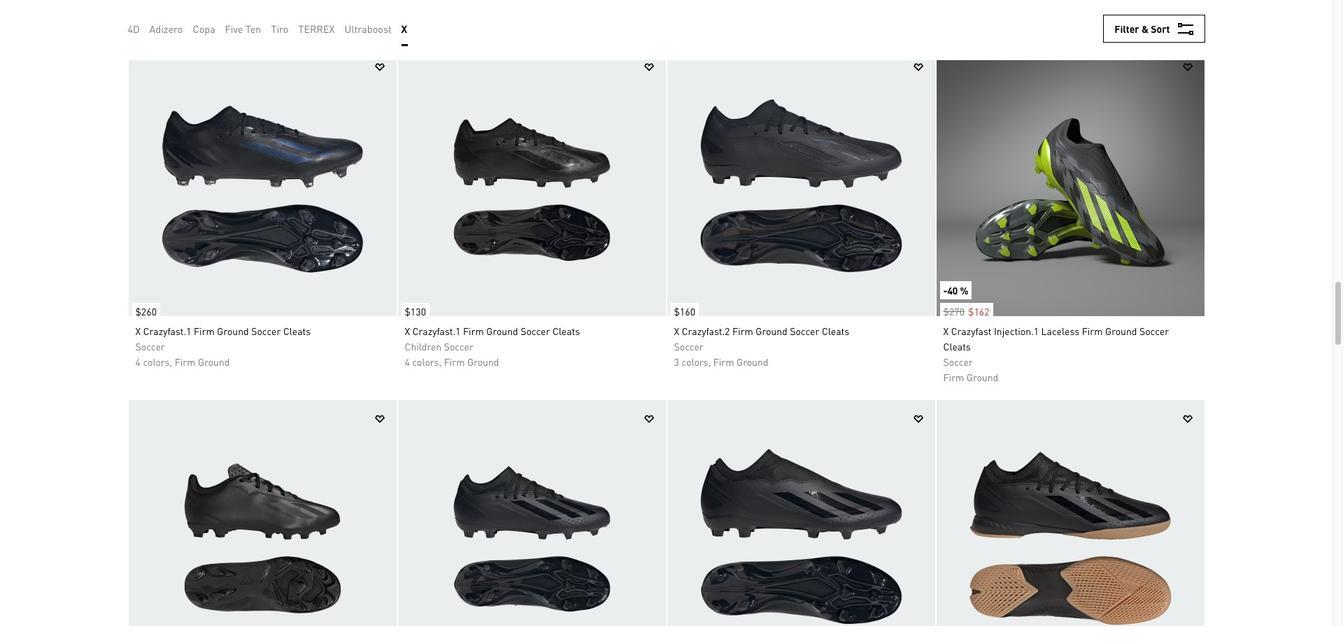 Task type: locate. For each thing, give the bounding box(es) containing it.
4 inside x crazyfast.1 firm ground soccer cleats soccer 4 colors, firm ground
[[135, 355, 141, 368]]

crazyfast.1 up children
[[413, 325, 461, 337]]

$260 link
[[128, 296, 160, 320]]

4
[[135, 19, 141, 31], [135, 355, 141, 368], [405, 355, 410, 368]]

4 colors, firm ground
[[135, 19, 230, 31]]

soccer black x crazyfast injection.1 laceless firm ground soccer cleats image
[[936, 48, 1204, 316]]

colors, down $260
[[143, 355, 172, 368]]

ten
[[246, 22, 261, 35]]

colors, inside x crazyfast.1 firm ground soccer cleats soccer 4 colors, firm ground
[[143, 355, 172, 368]]

x inside x crazyfast.1 firm ground soccer cleats soccer 4 colors, firm ground
[[135, 325, 141, 337]]

4d
[[128, 22, 140, 35]]

1 horizontal spatial crazyfast.1
[[413, 325, 461, 337]]

x inside list
[[401, 22, 407, 35]]

1 crazyfast.1 from the left
[[143, 325, 191, 337]]

crazyfast.1 for soccer
[[143, 325, 191, 337]]

x down $260
[[135, 325, 141, 337]]

0 horizontal spatial 3
[[405, 19, 410, 31]]

$130
[[405, 305, 426, 318]]

x down $270 at the right
[[943, 325, 949, 337]]

children
[[405, 340, 442, 353]]

colors,
[[143, 19, 172, 31], [412, 19, 442, 31], [143, 355, 172, 368], [412, 355, 442, 368], [682, 355, 711, 368]]

ground
[[198, 19, 230, 31], [467, 19, 499, 31], [217, 325, 249, 337], [486, 325, 518, 337], [756, 325, 788, 337], [1105, 325, 1137, 337], [198, 355, 230, 368], [467, 355, 499, 368], [737, 355, 768, 368], [967, 371, 998, 383]]

3 right ultraboost
[[405, 19, 410, 31]]

cleats for x crazyfast.2 firm ground soccer cleats soccer 3 colors, firm ground
[[822, 325, 849, 337]]

1 vertical spatial 3
[[674, 355, 679, 368]]

firm
[[175, 19, 196, 31], [444, 19, 465, 31], [194, 325, 215, 337], [463, 325, 484, 337], [732, 325, 753, 337], [1082, 325, 1103, 337], [175, 355, 196, 368], [444, 355, 465, 368], [713, 355, 734, 368], [943, 371, 964, 383]]

five ten
[[225, 22, 261, 35]]

x inside x crazyfast.2 firm ground soccer cleats soccer 3 colors, firm ground
[[674, 325, 679, 337]]

4 inside x crazyfast.1 firm ground soccer cleats children soccer 4 colors, firm ground
[[405, 355, 410, 368]]

cleats inside x crazyfast.1 firm ground soccer cleats children soccer 4 colors, firm ground
[[553, 325, 580, 337]]

&
[[1142, 22, 1149, 35]]

colors, right 4d link
[[143, 19, 172, 31]]

$162
[[968, 305, 990, 318]]

x down the $160 at the right of the page
[[674, 325, 679, 337]]

2 crazyfast.1 from the left
[[413, 325, 461, 337]]

x
[[401, 22, 407, 35], [135, 325, 141, 337], [405, 325, 410, 337], [674, 325, 679, 337], [943, 325, 949, 337]]

terrex
[[298, 22, 335, 35]]

filter & sort
[[1115, 22, 1170, 35]]

crazyfast.1 inside x crazyfast.1 firm ground soccer cleats soccer 4 colors, firm ground
[[143, 325, 191, 337]]

$270 $162
[[943, 305, 990, 318]]

4 down children
[[405, 355, 410, 368]]

soccer black x crazyfast.2 firm ground soccer cleats image
[[667, 48, 935, 316]]

cleats for x crazyfast.1 firm ground soccer cleats children soccer 4 colors, firm ground
[[553, 325, 580, 337]]

4 down $260
[[135, 355, 141, 368]]

ultraboost
[[345, 22, 392, 35]]

ultraboost link
[[345, 21, 392, 36]]

colors, inside x crazyfast.1 firm ground soccer cleats children soccer 4 colors, firm ground
[[412, 355, 442, 368]]

3
[[405, 19, 410, 31], [674, 355, 679, 368]]

3 inside x crazyfast.2 firm ground soccer cleats soccer 3 colors, firm ground
[[674, 355, 679, 368]]

x crazyfast.1 firm ground soccer cleats soccer 4 colors, firm ground
[[135, 325, 311, 368]]

x crazyfast.1 firm ground soccer cleats children soccer 4 colors, firm ground
[[405, 325, 580, 368]]

x inside x crazyfast injection.1 laceless firm ground soccer cleats soccer firm ground
[[943, 325, 949, 337]]

children soccer black x crazyfast.3 firm ground soccer cleats image
[[398, 400, 666, 626]]

0 horizontal spatial crazyfast.1
[[143, 325, 191, 337]]

colors, down the "crazyfast.2"
[[682, 355, 711, 368]]

x right ultraboost
[[401, 22, 407, 35]]

crazyfast.1
[[143, 325, 191, 337], [413, 325, 461, 337]]

laceless
[[1041, 325, 1080, 337]]

five ten link
[[225, 21, 261, 36]]

adizero link
[[149, 21, 183, 36]]

cleats inside x crazyfast.1 firm ground soccer cleats soccer 4 colors, firm ground
[[283, 325, 311, 337]]

adizero
[[149, 22, 183, 35]]

1 horizontal spatial 3
[[674, 355, 679, 368]]

x inside x crazyfast.1 firm ground soccer cleats children soccer 4 colors, firm ground
[[405, 325, 410, 337]]

colors, inside x crazyfast.2 firm ground soccer cleats soccer 3 colors, firm ground
[[682, 355, 711, 368]]

cleats inside x crazyfast.2 firm ground soccer cleats soccer 3 colors, firm ground
[[822, 325, 849, 337]]

4 left adizero
[[135, 19, 141, 31]]

x for x crazyfast.1 firm ground soccer cleats soccer 4 colors, firm ground
[[135, 325, 141, 337]]

3 down the $160 at the right of the page
[[674, 355, 679, 368]]

soccer black x crazyfast.1 firm ground soccer cleats image
[[128, 48, 396, 316]]

-40 %
[[943, 284, 969, 297]]

soccer
[[251, 325, 281, 337], [521, 325, 550, 337], [790, 325, 820, 337], [1140, 325, 1169, 337], [135, 340, 165, 353], [444, 340, 474, 353], [674, 340, 704, 353], [943, 355, 973, 368]]

crazyfast.1 inside x crazyfast.1 firm ground soccer cleats children soccer 4 colors, firm ground
[[413, 325, 461, 337]]

children soccer black x crazyfast.1 firm ground soccer cleats image
[[398, 48, 666, 316]]

$160 link
[[667, 296, 699, 320]]

cleats
[[283, 325, 311, 337], [553, 325, 580, 337], [822, 325, 849, 337], [943, 340, 971, 353]]

crazyfast.1 down $260
[[143, 325, 191, 337]]

crazyfast.2
[[682, 325, 730, 337]]

x down $130
[[405, 325, 410, 337]]

x for x crazyfast.2 firm ground soccer cleats soccer 3 colors, firm ground
[[674, 325, 679, 337]]

filter
[[1115, 22, 1139, 35]]

0 vertical spatial 3
[[405, 19, 410, 31]]

list
[[128, 11, 417, 46]]

colors, down children
[[412, 355, 442, 368]]

colors, right x link
[[412, 19, 442, 31]]

injection.1
[[994, 325, 1039, 337]]

x for x
[[401, 22, 407, 35]]



Task type: describe. For each thing, give the bounding box(es) containing it.
tiro
[[271, 22, 288, 35]]

-
[[943, 284, 948, 297]]

soccer black x crazyfast.3 indoor soccer shoes image
[[936, 400, 1204, 626]]

terrex link
[[298, 21, 335, 36]]

x crazyfast injection.1 laceless firm ground soccer cleats soccer firm ground
[[943, 325, 1169, 383]]

five
[[225, 22, 243, 35]]

children soccer black x crazyfast.4 flexible ground soccer cleats image
[[128, 400, 396, 626]]

%
[[960, 284, 969, 297]]

copa
[[193, 22, 215, 35]]

tiro link
[[271, 21, 288, 36]]

$130 link
[[398, 296, 430, 320]]

x link
[[401, 21, 407, 36]]

$260
[[135, 305, 157, 318]]

4d link
[[128, 21, 140, 36]]

$270
[[943, 305, 965, 318]]

3 colors, firm ground link
[[398, 0, 666, 47]]

cleats inside x crazyfast injection.1 laceless firm ground soccer cleats soccer firm ground
[[943, 340, 971, 353]]

sort
[[1151, 22, 1170, 35]]

crazyfast
[[951, 325, 992, 337]]

3 colors, firm ground
[[405, 19, 499, 31]]

x for x crazyfast.1 firm ground soccer cleats children soccer 4 colors, firm ground
[[405, 325, 410, 337]]

copa link
[[193, 21, 215, 36]]

crazyfast.1 for children
[[413, 325, 461, 337]]

4 colors, firm ground link
[[128, 0, 396, 47]]

$160
[[674, 305, 695, 318]]

x crazyfast.2 firm ground soccer cleats soccer 3 colors, firm ground
[[674, 325, 849, 368]]

filter & sort button
[[1103, 15, 1205, 43]]

list containing 4d
[[128, 11, 417, 46]]

cleats for x crazyfast.1 firm ground soccer cleats soccer 4 colors, firm ground
[[283, 325, 311, 337]]

x for x crazyfast injection.1 laceless firm ground soccer cleats soccer firm ground
[[943, 325, 949, 337]]

soccer black x crazyfast.3 laceless firm ground soccer cleats image
[[667, 400, 935, 626]]

40
[[948, 284, 958, 297]]



Task type: vqa. For each thing, say whether or not it's contained in the screenshot.
the Copa
yes



